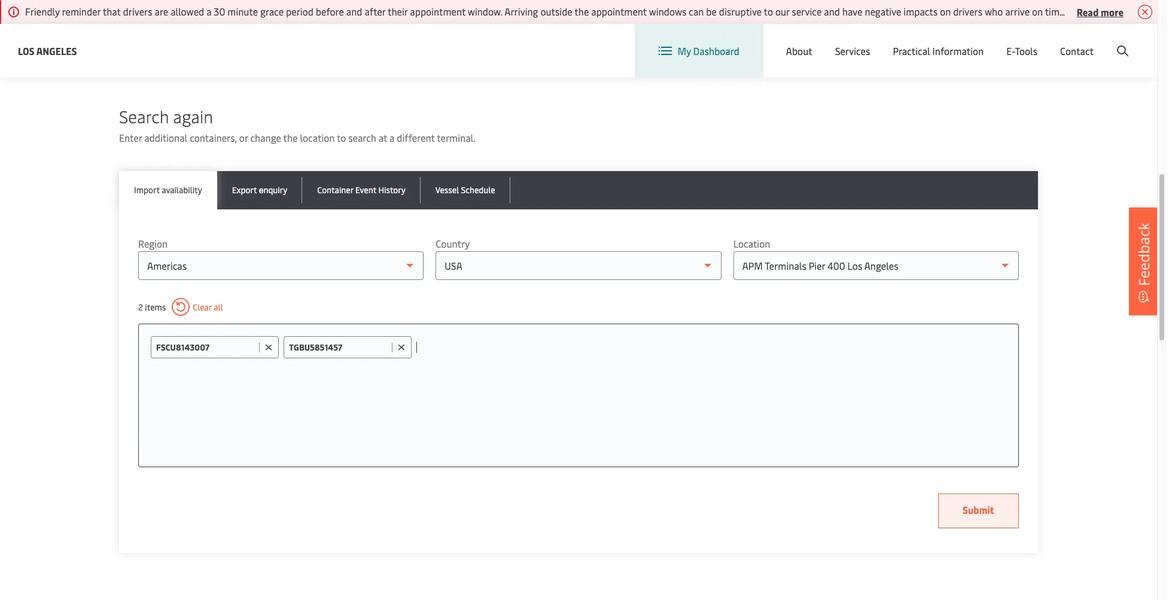 Task type: vqa. For each thing, say whether or not it's contained in the screenshot.
notifications,
no



Task type: describe. For each thing, give the bounding box(es) containing it.
allowed
[[171, 5, 204, 18]]

practical information
[[893, 44, 984, 57]]

is
[[441, 22, 448, 35]]

time.
[[1046, 5, 1067, 18]]

before
[[316, 5, 344, 18]]

to inside due care has been taken to ensure container and vessel information is as accurate as possible. apm terminals does not however assume any liability for the correctness or completeness of the information provided.
[[255, 22, 264, 35]]

a inside search again enter additional containers, or change the location to search at a different terminal.
[[390, 131, 395, 144]]

window.
[[468, 5, 503, 18]]

practical
[[893, 44, 931, 57]]

accurate
[[462, 22, 498, 35]]

2 as from the left
[[501, 22, 510, 35]]

30
[[214, 5, 225, 18]]

outs
[[1149, 5, 1167, 18]]

taken
[[229, 22, 253, 35]]

however
[[658, 22, 694, 35]]

and left "after"
[[346, 5, 362, 18]]

about
[[786, 44, 813, 57]]

assume
[[696, 22, 729, 35]]

minute
[[228, 5, 258, 18]]

our
[[776, 5, 790, 18]]

1 that from the left
[[103, 5, 121, 18]]

additional
[[144, 131, 188, 144]]

import availability button
[[119, 171, 217, 210]]

export
[[232, 184, 257, 196]]

and inside due care has been taken to ensure container and vessel information is as accurate as possible. apm terminals does not however assume any liability for the correctness or completeness of the information provided.
[[341, 22, 357, 35]]

care
[[168, 22, 186, 35]]

country
[[436, 237, 470, 250]]

their
[[388, 5, 408, 18]]

1 as from the left
[[450, 22, 459, 35]]

availability
[[162, 184, 202, 196]]

1 on from the left
[[940, 5, 951, 18]]

the up terminals
[[575, 5, 589, 18]]

create
[[1070, 35, 1098, 48]]

container event history
[[317, 184, 406, 196]]

my
[[678, 44, 691, 57]]

arriving
[[505, 5, 538, 18]]

are
[[155, 5, 168, 18]]

be
[[707, 5, 717, 18]]

reminder
[[62, 5, 101, 18]]

0 horizontal spatial information
[[149, 37, 200, 50]]

e-tools
[[1007, 44, 1038, 57]]

tab list containing import availability
[[119, 171, 1039, 210]]

0 vertical spatial a
[[207, 5, 212, 18]]

login / create account link
[[1016, 24, 1135, 59]]

1 arrive from the left
[[1006, 5, 1030, 18]]

windows
[[649, 5, 687, 18]]

service
[[792, 5, 822, 18]]

or inside search again enter additional containers, or change the location to search at a different terminal.
[[239, 131, 248, 144]]

due
[[149, 22, 166, 35]]

2 drivers from the left
[[954, 5, 983, 18]]

еnquiry
[[259, 184, 287, 196]]

impacts
[[904, 5, 938, 18]]

services
[[835, 44, 871, 57]]

close alert image
[[1139, 5, 1153, 19]]

about button
[[786, 24, 813, 78]]

region
[[138, 237, 168, 250]]

my dashboard
[[678, 44, 740, 57]]

items
[[145, 301, 166, 313]]

all
[[214, 301, 223, 313]]

enter
[[119, 131, 142, 144]]

submit
[[963, 503, 995, 517]]

container
[[298, 22, 338, 35]]

outside
[[541, 5, 573, 18]]

1 horizontal spatial location
[[852, 35, 889, 48]]

containers,
[[190, 131, 237, 144]]

2 arrive from the left
[[1122, 5, 1146, 18]]

read more button
[[1077, 4, 1124, 19]]

event
[[356, 184, 377, 196]]

different
[[397, 131, 435, 144]]

los angeles
[[18, 44, 77, 57]]

container event history button
[[302, 171, 421, 210]]

container
[[317, 184, 354, 196]]

angeles
[[36, 44, 77, 57]]

been
[[206, 22, 227, 35]]

of
[[939, 22, 948, 35]]

drivers
[[1069, 5, 1099, 18]]

change
[[250, 131, 281, 144]]

disruptive
[[719, 5, 762, 18]]

schedule
[[461, 184, 495, 196]]

possible.
[[513, 22, 550, 35]]

for
[[782, 22, 795, 35]]

due care has been taken to ensure container and vessel information is as accurate as possible. apm terminals does not however assume any liability for the correctness or completeness of the information provided.
[[149, 22, 965, 50]]

contact
[[1061, 44, 1094, 57]]

2 items
[[138, 301, 166, 313]]

global menu
[[927, 35, 981, 48]]

clear
[[193, 301, 212, 313]]



Task type: locate. For each thing, give the bounding box(es) containing it.
None text field
[[289, 342, 389, 353]]

tools
[[1015, 44, 1038, 57]]

0 horizontal spatial a
[[207, 5, 212, 18]]

information down 'care'
[[149, 37, 200, 50]]

and left vessel
[[341, 22, 357, 35]]

global menu button
[[901, 24, 993, 60]]

the right of
[[951, 22, 965, 35]]

export еnquiry button
[[217, 171, 302, 210]]

0 vertical spatial to
[[764, 5, 773, 18]]

2 on from the left
[[1033, 5, 1043, 18]]

e-
[[1007, 44, 1015, 57]]

appointment up does on the top of the page
[[592, 5, 647, 18]]

0 horizontal spatial drivers
[[123, 5, 152, 18]]

negative
[[865, 5, 902, 18]]

to right taken
[[255, 22, 264, 35]]

or down negative
[[866, 22, 875, 35]]

the
[[575, 5, 589, 18], [797, 22, 811, 35], [951, 22, 965, 35], [283, 131, 298, 144]]

submit button
[[939, 494, 1019, 529]]

0 horizontal spatial or
[[239, 131, 248, 144]]

1 appointment from the left
[[410, 5, 466, 18]]

liability
[[749, 22, 780, 35]]

on up of
[[940, 5, 951, 18]]

search
[[119, 105, 169, 128]]

1 vertical spatial or
[[239, 131, 248, 144]]

global
[[927, 35, 954, 48]]

switch location
[[821, 35, 889, 48]]

switch
[[821, 35, 849, 48]]

correctness
[[814, 22, 864, 35]]

login / create account
[[1038, 35, 1135, 48]]

read
[[1077, 5, 1099, 18]]

1 horizontal spatial or
[[866, 22, 875, 35]]

after
[[365, 5, 386, 18]]

login
[[1038, 35, 1062, 48]]

who
[[985, 5, 1003, 18]]

0 horizontal spatial that
[[103, 5, 121, 18]]

tab list
[[119, 171, 1039, 210]]

0 horizontal spatial as
[[450, 22, 459, 35]]

0 vertical spatial location
[[852, 35, 889, 48]]

that right read
[[1102, 5, 1120, 18]]

1 drivers from the left
[[123, 5, 152, 18]]

to left search
[[337, 131, 346, 144]]

completeness
[[877, 22, 937, 35]]

0 horizontal spatial arrive
[[1006, 5, 1030, 18]]

period
[[286, 5, 314, 18]]

arrive left outs
[[1122, 5, 1146, 18]]

not
[[641, 22, 655, 35]]

to left our
[[764, 5, 773, 18]]

can
[[689, 5, 704, 18]]

1 horizontal spatial appointment
[[592, 5, 647, 18]]

switch location button
[[802, 35, 889, 48]]

has
[[189, 22, 204, 35]]

0 vertical spatial or
[[866, 22, 875, 35]]

location
[[300, 131, 335, 144]]

1 vertical spatial to
[[255, 22, 264, 35]]

1 horizontal spatial on
[[1033, 5, 1043, 18]]

2 horizontal spatial to
[[764, 5, 773, 18]]

or left the change
[[239, 131, 248, 144]]

clear all button
[[172, 298, 223, 316]]

1 horizontal spatial drivers
[[954, 5, 983, 18]]

1 vertical spatial information
[[149, 37, 200, 50]]

vessel schedule
[[436, 184, 495, 196]]

my dashboard button
[[659, 24, 740, 78]]

2 vertical spatial to
[[337, 131, 346, 144]]

import
[[134, 184, 160, 196]]

read more
[[1077, 5, 1124, 18]]

None text field
[[417, 336, 1007, 358], [156, 342, 256, 353], [417, 336, 1007, 358], [156, 342, 256, 353]]

provided.
[[202, 37, 242, 50]]

a
[[207, 5, 212, 18], [390, 131, 395, 144]]

as down arriving
[[501, 22, 510, 35]]

any
[[731, 22, 746, 35]]

drivers left who
[[954, 5, 983, 18]]

have
[[843, 5, 863, 18]]

appointment up "is"
[[410, 5, 466, 18]]

feedback
[[1134, 222, 1154, 286]]

1 horizontal spatial as
[[501, 22, 510, 35]]

/
[[1064, 35, 1068, 48]]

to inside search again enter additional containers, or change the location to search at a different terminal.
[[337, 131, 346, 144]]

the right the change
[[283, 131, 298, 144]]

1 horizontal spatial arrive
[[1122, 5, 1146, 18]]

0 horizontal spatial to
[[255, 22, 264, 35]]

a left 30
[[207, 5, 212, 18]]

friendly reminder that drivers are allowed a 30 minute grace period before and after their appointment window. arriving outside the appointment windows can be disruptive to our service and have negative impacts on drivers who arrive on time. drivers that arrive outs
[[25, 5, 1167, 18]]

on left time.
[[1033, 5, 1043, 18]]

the right the for
[[797, 22, 811, 35]]

dashboard
[[694, 44, 740, 57]]

clear all
[[193, 301, 223, 313]]

0 horizontal spatial on
[[940, 5, 951, 18]]

practical information button
[[893, 24, 984, 78]]

as right "is"
[[450, 22, 459, 35]]

history
[[379, 184, 406, 196]]

information
[[933, 44, 984, 57]]

1 vertical spatial a
[[390, 131, 395, 144]]

that right reminder
[[103, 5, 121, 18]]

0 horizontal spatial appointment
[[410, 5, 466, 18]]

export еnquiry
[[232, 184, 287, 196]]

0 horizontal spatial location
[[734, 237, 771, 250]]

search
[[348, 131, 376, 144]]

a right at
[[390, 131, 395, 144]]

ensure
[[267, 22, 296, 35]]

or inside due care has been taken to ensure container and vessel information is as accurate as possible. apm terminals does not however assume any liability for the correctness or completeness of the information provided.
[[866, 22, 875, 35]]

1 horizontal spatial a
[[390, 131, 395, 144]]

and up correctness
[[824, 5, 840, 18]]

e-tools button
[[1007, 24, 1038, 78]]

to
[[764, 5, 773, 18], [255, 22, 264, 35], [337, 131, 346, 144]]

the inside search again enter additional containers, or change the location to search at a different terminal.
[[283, 131, 298, 144]]

0 vertical spatial information
[[388, 22, 438, 35]]

search again enter additional containers, or change the location to search at a different terminal.
[[119, 105, 476, 144]]

1 horizontal spatial to
[[337, 131, 346, 144]]

los
[[18, 44, 34, 57]]

2 that from the left
[[1102, 5, 1120, 18]]

more
[[1101, 5, 1124, 18]]

drivers left 'are'
[[123, 5, 152, 18]]

appointment
[[410, 5, 466, 18], [592, 5, 647, 18]]

1 vertical spatial location
[[734, 237, 771, 250]]

2 appointment from the left
[[592, 5, 647, 18]]

2
[[138, 301, 143, 313]]

1 horizontal spatial information
[[388, 22, 438, 35]]

import availability
[[134, 184, 202, 196]]

grace
[[260, 5, 284, 18]]

1 horizontal spatial that
[[1102, 5, 1120, 18]]

arrive right who
[[1006, 5, 1030, 18]]

information down their
[[388, 22, 438, 35]]

feedback button
[[1130, 207, 1159, 315]]

terminals
[[574, 22, 616, 35]]

that
[[103, 5, 121, 18], [1102, 5, 1120, 18]]

account
[[1100, 35, 1135, 48]]

does
[[618, 22, 639, 35]]

vessel schedule button
[[421, 171, 510, 210]]

terminal.
[[437, 131, 476, 144]]

los angeles link
[[18, 43, 77, 58]]

again
[[173, 105, 213, 128]]

menu
[[957, 35, 981, 48]]

vessel
[[436, 184, 459, 196]]

friendly
[[25, 5, 60, 18]]



